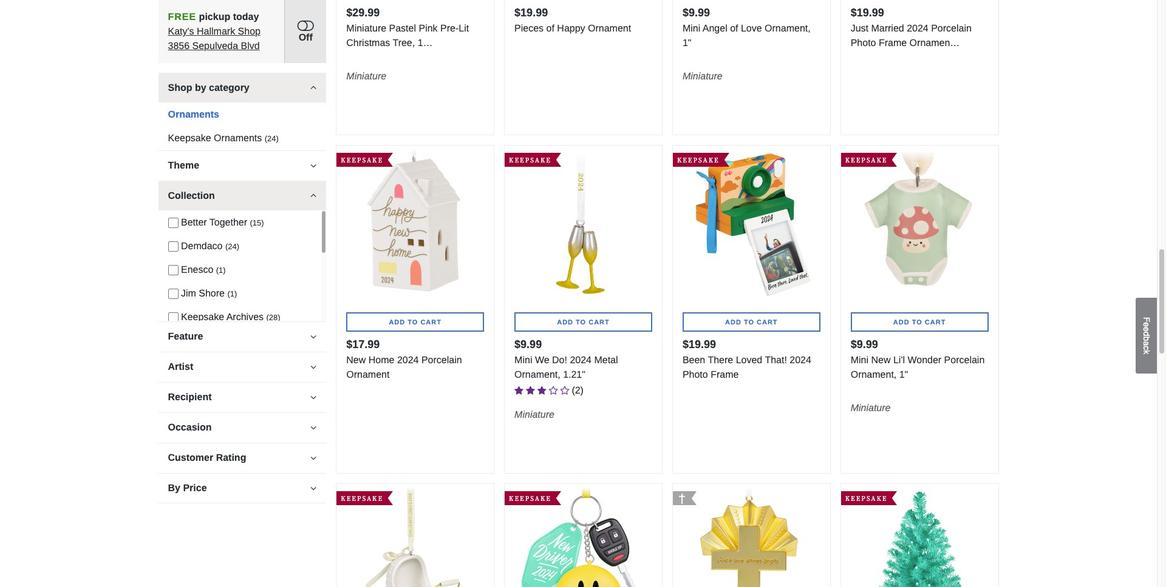 Task type: vqa. For each thing, say whether or not it's contained in the screenshot.


Task type: describe. For each thing, give the bounding box(es) containing it.
just
[[851, 23, 869, 34]]

miniature pastel pink pre-lit christmas tree, 1… link
[[346, 21, 484, 51]]

free
[[168, 12, 196, 22]]

jim shore (1)
[[181, 289, 237, 299]]

(1) inside enesco (1)
[[216, 266, 226, 275]]

a
[[1142, 341, 1152, 346]]

add for $9.99 mini new li'l wonder porcelain ornament, 1"
[[893, 319, 910, 326]]

customer
[[168, 453, 213, 463]]

add for $17.99 new home 2024 porcelain ornament
[[389, 319, 405, 326]]

add to cart button for $9.99 mini we do! 2024 metal ornament, 1.21"
[[515, 313, 652, 332]]

$29.99 miniature pastel pink pre-lit christmas tree, 1…
[[346, 7, 469, 48]]

recipient
[[168, 392, 212, 403]]

3856
[[168, 41, 190, 51]]

to for $9.99 mini new li'l wonder porcelain ornament, 1"
[[912, 319, 923, 326]]

(24) inside demdaco (24)
[[225, 242, 239, 251]]

$9.99 mini angel of love ornament, 1"
[[683, 7, 811, 48]]

jim
[[181, 289, 196, 299]]

new inside $17.99 new home 2024 porcelain ornament
[[346, 355, 366, 366]]

$19.99 just married 2024 porcelain photo frame ornamen…
[[851, 7, 972, 48]]

ornament, for $9.99 mini we do! 2024 metal ornament, 1.21"
[[515, 370, 560, 380]]

to for $17.99 new home 2024 porcelain ornament
[[408, 319, 418, 326]]

(15)
[[250, 219, 264, 228]]

mini we do! 2024 metal ornament, 1.21" link
[[515, 354, 652, 383]]

article containing shop by category
[[158, 73, 326, 150]]

theme
[[168, 160, 199, 171]]

just married 2024 porcelain photo frame ornamen… link
[[851, 21, 989, 51]]

cart for $9.99 mini we do! 2024 metal ornament, 1.21"
[[589, 319, 610, 326]]

$19.99 been there loved that! 2024 photo frame
[[683, 339, 811, 380]]

tree,
[[393, 38, 415, 48]]

shore
[[199, 289, 225, 299]]

ornaments menu menu
[[158, 103, 326, 150]]

enesco
[[181, 265, 213, 275]]

artist tab
[[158, 352, 326, 382]]

photo inside $19.99 been there loved that! 2024 photo frame
[[683, 370, 708, 380]]

occasion
[[168, 423, 212, 433]]

ornamen…
[[910, 38, 960, 48]]

to for $19.99 been there loved that! 2024 photo frame
[[744, 319, 754, 326]]

angle down image for collection
[[310, 191, 317, 201]]

cart for $9.99 mini new li'l wonder porcelain ornament, 1"
[[925, 319, 946, 326]]

by price tab
[[158, 474, 326, 504]]

keepsake archives (28)
[[181, 312, 280, 323]]

mini for $9.99 mini angel of love ornament, 1"
[[683, 23, 701, 34]]

love
[[741, 23, 762, 34]]

better
[[181, 217, 207, 228]]

price
[[183, 484, 207, 494]]

by
[[168, 484, 180, 494]]

angle down image for recipient
[[310, 393, 317, 403]]

product list element containing $17.99
[[336, 145, 999, 588]]

customer rating
[[168, 453, 246, 463]]

keepsake ornaments (24)
[[168, 133, 279, 143]]

$29.99 article
[[336, 0, 495, 136]]

li'l
[[893, 355, 905, 366]]

(1) inside jim shore (1)
[[227, 290, 237, 299]]

c
[[1142, 346, 1152, 350]]

by
[[195, 83, 206, 93]]

$9.99 for $9.99 mini angel of love ornament, 1"
[[683, 7, 710, 19]]

wonder
[[908, 355, 942, 366]]

demdaco (24)
[[181, 241, 239, 251]]

katy's
[[168, 26, 194, 36]]

1 e from the top
[[1142, 322, 1152, 327]]

1" inside $9.99 mini new li'l wonder porcelain ornament, 1"
[[899, 370, 908, 380]]

to for $9.99 mini we do! 2024 metal ornament, 1.21"
[[576, 319, 586, 326]]

cart for $19.99 been there loved that! 2024 photo frame
[[757, 319, 778, 326]]

feature tab
[[158, 322, 326, 352]]

occasion tab
[[158, 413, 326, 443]]

$9.99 for $9.99 mini new li'l wonder porcelain ornament, 1"
[[851, 339, 878, 351]]

of inside $9.99 mini angel of love ornament, 1"
[[730, 23, 738, 34]]

0 horizontal spatial $19.99 article
[[504, 0, 663, 136]]

loved
[[736, 355, 762, 366]]

add to cart button for $9.99 mini new li'l wonder porcelain ornament, 1"
[[851, 313, 989, 332]]

1 vertical spatial ornaments
[[214, 133, 262, 143]]

by price
[[168, 484, 207, 494]]

artist
[[168, 362, 193, 372]]

0 horizontal spatial $9.99 article
[[504, 145, 663, 475]]

angle down image for shop by category
[[310, 83, 317, 93]]

photo inside $19.99 just married 2024 porcelain photo frame ornamen…
[[851, 38, 876, 48]]

$19.99 for $19.99 been there loved that! 2024 photo frame
[[683, 339, 716, 351]]

collection tab
[[158, 181, 326, 211]]

shop inside free pickup today katy's hallmark shop 3856 sepulveda blvd
[[238, 26, 261, 36]]

mini for $9.99 mini new li'l wonder porcelain ornament, 1"
[[851, 355, 869, 366]]

0 vertical spatial ornaments
[[168, 109, 219, 120]]

Enesco checkbox
[[168, 266, 178, 276]]

rating
[[216, 453, 246, 463]]

off
[[299, 32, 313, 43]]

ornaments link
[[158, 108, 326, 122]]

pre-
[[440, 23, 459, 34]]

demdaco
[[181, 241, 223, 251]]

category
[[209, 83, 250, 93]]

$17.99 article
[[336, 145, 495, 475]]

new home 2024 porcelain ornament link
[[346, 354, 484, 383]]

theme tab
[[158, 151, 326, 180]]

2 horizontal spatial $19.99 article
[[841, 0, 999, 136]]

been there loved that! 2024 photo frame link
[[683, 354, 820, 383]]

pink
[[419, 23, 438, 34]]



Task type: locate. For each thing, give the bounding box(es) containing it.
lit
[[459, 23, 469, 34]]

2 cart from the left
[[589, 319, 610, 326]]

$19.99 up pieces on the left
[[515, 7, 548, 19]]

keepsake inside collection filters element
[[181, 312, 224, 323]]

to up $17.99 new home 2024 porcelain ornament
[[408, 319, 418, 326]]

buckle up! 2024 photo frame ornament, image
[[505, 485, 662, 588], [505, 485, 662, 588]]

add up $17.99 new home 2024 porcelain ornament
[[389, 319, 405, 326]]

1 to from the left
[[408, 319, 418, 326]]

2 horizontal spatial $9.99
[[851, 339, 878, 351]]

f e e d b a c k
[[1142, 317, 1152, 355]]

sepulveda
[[192, 41, 238, 51]]

0 vertical spatial (1)
[[216, 266, 226, 275]]

archives
[[226, 312, 264, 323]]

1 horizontal spatial new
[[871, 355, 891, 366]]

1 horizontal spatial mini
[[683, 23, 701, 34]]

to up $9.99 mini we do! 2024 metal ornament, 1.21"
[[576, 319, 586, 326]]

1 horizontal spatial photo
[[851, 38, 876, 48]]

Better Together checkbox
[[168, 218, 178, 229]]

that!
[[765, 355, 787, 366]]

e
[[1142, 322, 1152, 327], [1142, 327, 1152, 332]]

metal
[[594, 355, 618, 366]]

$19.99 pieces of happy ornament
[[515, 7, 631, 34]]

f
[[1142, 317, 1152, 323]]

angle down image inside the artist tab
[[310, 363, 317, 372]]

$17.99 new home 2024 porcelain ornament
[[346, 339, 462, 380]]

porcelain inside $9.99 mini new li'l wonder porcelain ornament, 1"
[[944, 355, 985, 366]]

1 horizontal spatial (1)
[[227, 290, 237, 299]]

together
[[209, 217, 247, 228]]

1 vertical spatial photo
[[683, 370, 708, 380]]

to up $9.99 mini new li'l wonder porcelain ornament, 1"
[[912, 319, 923, 326]]

$19.99 for $19.99 just married 2024 porcelain photo frame ornamen…
[[851, 7, 884, 19]]

add to cart button up $19.99 been there loved that! 2024 photo frame
[[683, 313, 820, 332]]

tab list
[[158, 73, 326, 504]]

photo down just
[[851, 38, 876, 48]]

new inside $9.99 mini new li'l wonder porcelain ornament, 1"
[[871, 355, 891, 366]]

$19.99 inside $19.99 been there loved that! 2024 photo frame
[[683, 339, 716, 351]]

0 horizontal spatial new
[[346, 355, 366, 366]]

to up $19.99 been there loved that! 2024 photo frame
[[744, 319, 754, 326]]

1…
[[418, 38, 433, 48]]

2024
[[907, 23, 929, 34], [397, 355, 419, 366], [570, 355, 592, 366], [790, 355, 811, 366]]

new down $17.99
[[346, 355, 366, 366]]

4 add to cart from the left
[[893, 319, 946, 326]]

frame down married
[[879, 38, 907, 48]]

3 cart from the left
[[757, 319, 778, 326]]

$9.99 up mini new li'l wonder porcelain ornament, 1" link
[[851, 339, 878, 351]]

1 horizontal spatial frame
[[879, 38, 907, 48]]

2 of from the left
[[730, 23, 738, 34]]

1 vertical spatial ornament
[[346, 370, 390, 380]]

shop up blvd
[[238, 26, 261, 36]]

ornaments down 'by'
[[168, 109, 219, 120]]

katy's hallmark shop 3856 sepulveda blvd link
[[168, 26, 261, 51]]

of inside $19.99 pieces of happy ornament
[[546, 23, 555, 34]]

Demdaco checkbox
[[168, 242, 178, 252]]

pickup
[[199, 12, 230, 22]]

cart up "wonder"
[[925, 319, 946, 326]]

mini we do! 2024 metal ornament, 1.21", image
[[505, 146, 662, 303], [505, 146, 662, 303]]

angle down image inside by price tab
[[310, 484, 317, 494]]

0 vertical spatial (24)
[[265, 134, 279, 143]]

cart up metal
[[589, 319, 610, 326]]

1 add to cart from the left
[[389, 319, 442, 326]]

mini inside $9.99 mini we do! 2024 metal ornament, 1.21"
[[515, 355, 532, 366]]

e up d at bottom right
[[1142, 322, 1152, 327]]

of left love
[[730, 23, 738, 34]]

mini left li'l at the bottom right of the page
[[851, 355, 869, 366]]

1" inside $9.99 mini angel of love ornament, 1"
[[683, 38, 692, 48]]

2 horizontal spatial mini
[[851, 355, 869, 366]]

0 horizontal spatial $9.99
[[515, 339, 542, 351]]

frame inside $19.99 just married 2024 porcelain photo frame ornamen…
[[879, 38, 907, 48]]

1 vertical spatial shop
[[168, 83, 192, 93]]

1 horizontal spatial shop
[[238, 26, 261, 36]]

porcelain
[[931, 23, 972, 34], [422, 355, 462, 366], [944, 355, 985, 366]]

Keepsake Archives checkbox
[[168, 313, 178, 323]]

1 horizontal spatial $9.99 article
[[672, 0, 831, 136]]

2 add from the left
[[557, 319, 573, 326]]

article
[[158, 73, 326, 150], [158, 181, 326, 495], [336, 484, 495, 588], [504, 484, 663, 588], [672, 484, 831, 588], [841, 484, 999, 588]]

add to cart button up $17.99 new home 2024 porcelain ornament
[[346, 313, 484, 332]]

1 product list element from the top
[[336, 0, 999, 136]]

porcelain inside $17.99 new home 2024 porcelain ornament
[[422, 355, 462, 366]]

angle down image for feature
[[310, 332, 317, 342]]

angle down image inside customer rating tab
[[310, 454, 317, 463]]

2 add to cart button from the left
[[515, 313, 652, 332]]

angle down image inside theme tab
[[310, 161, 317, 171]]

$9.99 up angel
[[683, 7, 710, 19]]

shop
[[238, 26, 261, 36], [168, 83, 192, 93]]

add to cart for $9.99 mini we do! 2024 metal ornament, 1.21"
[[557, 319, 610, 326]]

add inside $19.99 article
[[725, 319, 742, 326]]

2 angle down image from the top
[[310, 161, 317, 171]]

0 vertical spatial keepsake
[[168, 133, 211, 143]]

0 vertical spatial angle down image
[[310, 332, 317, 342]]

3 add from the left
[[725, 319, 742, 326]]

ornament right happy
[[588, 23, 631, 34]]

add to cart button for $19.99 been there loved that! 2024 photo frame
[[683, 313, 820, 332]]

christmas
[[346, 38, 390, 48]]

pastel
[[389, 23, 416, 34]]

tab list containing shop by category
[[158, 73, 326, 504]]

2024 inside $17.99 new home 2024 porcelain ornament
[[397, 355, 419, 366]]

0 horizontal spatial photo
[[683, 370, 708, 380]]

1 horizontal spatial $9.99
[[683, 7, 710, 19]]

(28)
[[266, 313, 280, 323]]

cart up $17.99 new home 2024 porcelain ornament
[[421, 319, 442, 326]]

4 add to cart button from the left
[[851, 313, 989, 332]]

angle down image inside occasion tab
[[310, 423, 317, 433]]

1 horizontal spatial $19.99
[[683, 339, 716, 351]]

1 vertical spatial frame
[[711, 370, 739, 380]]

married
[[871, 23, 904, 34]]

1 vertical spatial angle down image
[[310, 393, 317, 403]]

angle down image inside feature tab
[[310, 332, 317, 342]]

(24) inside "keepsake ornaments (24)"
[[265, 134, 279, 143]]

angle down image
[[310, 332, 317, 342], [310, 393, 317, 403]]

6 angle down image from the top
[[310, 454, 317, 463]]

ornament down home on the left of page
[[346, 370, 390, 380]]

ornament inside $19.99 pieces of happy ornament
[[588, 23, 631, 34]]

1 add to cart button from the left
[[346, 313, 484, 332]]

ornament inside $17.99 new home 2024 porcelain ornament
[[346, 370, 390, 380]]

$17.99
[[346, 339, 380, 351]]

frame down there
[[711, 370, 739, 380]]

new
[[346, 355, 366, 366], [871, 355, 891, 366]]

2 e from the top
[[1142, 327, 1152, 332]]

3 add to cart button from the left
[[683, 313, 820, 332]]

mini
[[683, 23, 701, 34], [515, 355, 532, 366], [851, 355, 869, 366]]

baby's first christmas pram 2024 porcelain ornament, image
[[337, 485, 494, 588], [337, 485, 494, 588]]

1 cart from the left
[[421, 319, 442, 326]]

1 add from the left
[[389, 319, 405, 326]]

$19.99 up been
[[683, 339, 716, 351]]

3 add to cart from the left
[[725, 319, 778, 326]]

today
[[233, 12, 259, 22]]

1 vertical spatial (24)
[[225, 242, 239, 251]]

add
[[389, 319, 405, 326], [557, 319, 573, 326], [725, 319, 742, 326], [893, 319, 910, 326]]

1 new from the left
[[346, 355, 366, 366]]

pieces
[[515, 23, 544, 34]]

add to cart button for $17.99 new home 2024 porcelain ornament
[[346, 313, 484, 332]]

(24)
[[265, 134, 279, 143], [225, 242, 239, 251]]

add to cart inside $17.99 article
[[389, 319, 442, 326]]

2 product list element from the top
[[336, 145, 999, 588]]

keepsake down jim shore (1)
[[181, 312, 224, 323]]

0 horizontal spatial ornament
[[346, 370, 390, 380]]

new left li'l at the bottom right of the page
[[871, 355, 891, 366]]

$9.99 article
[[672, 0, 831, 136], [504, 145, 663, 475], [841, 145, 999, 475]]

add to cart inside $19.99 article
[[725, 319, 778, 326]]

porcelain right "wonder"
[[944, 355, 985, 366]]

ornament, inside $9.99 mini new li'l wonder porcelain ornament, 1"
[[851, 370, 897, 380]]

customer rating tab
[[158, 443, 326, 473]]

2024 inside $19.99 just married 2024 porcelain photo frame ornamen…
[[907, 23, 929, 34]]

$9.99 for $9.99 mini we do! 2024 metal ornament, 1.21"
[[515, 339, 542, 351]]

(24) down ornaments link
[[265, 134, 279, 143]]

add to cart for $17.99 new home 2024 porcelain ornament
[[389, 319, 442, 326]]

1.21"
[[563, 370, 586, 380]]

shop left 'by'
[[168, 83, 192, 93]]

porcelain for $19.99
[[931, 23, 972, 34]]

1 horizontal spatial 1"
[[899, 370, 908, 380]]

add to cart up $9.99 mini we do! 2024 metal ornament, 1.21"
[[557, 319, 610, 326]]

cart inside $19.99 article
[[757, 319, 778, 326]]

of left happy
[[546, 23, 555, 34]]

mini left angel
[[683, 23, 701, 34]]

add to cart button up $9.99 mini we do! 2024 metal ornament, 1.21"
[[515, 313, 652, 332]]

$9.99 inside $9.99 mini we do! 2024 metal ornament, 1.21"
[[515, 339, 542, 351]]

to
[[408, 319, 418, 326], [576, 319, 586, 326], [744, 319, 754, 326], [912, 319, 923, 326]]

add to cart up $17.99 new home 2024 porcelain ornament
[[389, 319, 442, 326]]

1 horizontal spatial $19.99 article
[[672, 145, 831, 475]]

0 vertical spatial ornament
[[588, 23, 631, 34]]

ornament, down li'l at the bottom right of the page
[[851, 370, 897, 380]]

free pickup today katy's hallmark shop 3856 sepulveda blvd
[[168, 12, 261, 51]]

ornament, inside $9.99 mini we do! 2024 metal ornament, 1.21"
[[515, 370, 560, 380]]

1 angle down image from the top
[[310, 332, 317, 342]]

0 horizontal spatial (24)
[[225, 242, 239, 251]]

d
[[1142, 332, 1152, 337]]

article containing collection
[[158, 181, 326, 495]]

angle down image for artist
[[310, 363, 317, 372]]

2 horizontal spatial ornament,
[[851, 370, 897, 380]]

0 vertical spatial photo
[[851, 38, 876, 48]]

mini new li'l wonder porcelain ornament, 1" link
[[851, 354, 989, 383]]

b
[[1142, 337, 1152, 341]]

mini inside $9.99 mini angel of love ornament, 1"
[[683, 23, 701, 34]]

3 to from the left
[[744, 319, 754, 326]]

4 angle down image from the top
[[310, 363, 317, 372]]

add for $9.99 mini we do! 2024 metal ornament, 1.21"
[[557, 319, 573, 326]]

2024 up 1.21"
[[570, 355, 592, 366]]

collection filters element
[[158, 211, 322, 495]]

add for $19.99 been there loved that! 2024 photo frame
[[725, 319, 742, 326]]

$19.99 inside $19.99 just married 2024 porcelain photo frame ornamen…
[[851, 7, 884, 19]]

2 horizontal spatial $19.99
[[851, 7, 884, 19]]

2024 up ornamen…
[[907, 23, 929, 34]]

angle down image inside collection tab
[[310, 191, 317, 201]]

$9.99 mini we do! 2024 metal ornament, 1.21"
[[515, 339, 618, 380]]

porcelain for $17.99
[[422, 355, 462, 366]]

(24) down together
[[225, 242, 239, 251]]

$19.99
[[515, 7, 548, 19], [851, 7, 884, 19], [683, 339, 716, 351]]

0 vertical spatial shop
[[238, 26, 261, 36]]

mini angel of love ornament, 1" link
[[683, 21, 820, 51]]

miniature mint green pre-lit christmas tree, 18.75", image
[[841, 485, 998, 588], [841, 485, 998, 588]]

angle down image inside recipient 'tab'
[[310, 393, 317, 403]]

angle down image for by price
[[310, 484, 317, 494]]

ornament,
[[765, 23, 811, 34], [515, 370, 560, 380], [851, 370, 897, 380]]

add to cart up $19.99 been there loved that! 2024 photo frame
[[725, 319, 778, 326]]

f e e d b a c k button
[[1136, 298, 1157, 374]]

2 horizontal spatial $9.99 article
[[841, 145, 999, 475]]

1 vertical spatial (1)
[[227, 290, 237, 299]]

$19.99 up just
[[851, 7, 884, 19]]

ornament, inside $9.99 mini angel of love ornament, 1"
[[765, 23, 811, 34]]

product list element containing $29.99
[[336, 0, 999, 136]]

keepsake inside ornaments menu menu
[[168, 133, 211, 143]]

1 horizontal spatial ornament,
[[765, 23, 811, 34]]

Jim Shore checkbox
[[168, 289, 178, 300]]

add up $9.99 mini we do! 2024 metal ornament, 1.21"
[[557, 319, 573, 326]]

0 horizontal spatial mini
[[515, 355, 532, 366]]

$19.99 inside $19.99 pieces of happy ornament
[[515, 7, 548, 19]]

(2)
[[572, 386, 584, 396]]

0 vertical spatial product list element
[[336, 0, 999, 136]]

1 angle down image from the top
[[310, 83, 317, 93]]

2 to from the left
[[576, 319, 586, 326]]

photo
[[851, 38, 876, 48], [683, 370, 708, 380]]

ornament
[[588, 23, 631, 34], [346, 370, 390, 380]]

2024 right that!
[[790, 355, 811, 366]]

0 horizontal spatial frame
[[711, 370, 739, 380]]

add to cart up $9.99 mini new li'l wonder porcelain ornament, 1"
[[893, 319, 946, 326]]

mini left we
[[515, 355, 532, 366]]

add to cart
[[389, 319, 442, 326], [557, 319, 610, 326], [725, 319, 778, 326], [893, 319, 946, 326]]

add to cart button up $9.99 mini new li'l wonder porcelain ornament, 1"
[[851, 313, 989, 332]]

shop by category
[[168, 83, 250, 93]]

angle down image
[[310, 83, 317, 93], [310, 161, 317, 171], [310, 191, 317, 201], [310, 363, 317, 372], [310, 423, 317, 433], [310, 454, 317, 463], [310, 484, 317, 494]]

enesco (1)
[[181, 265, 226, 275]]

better together (15)
[[181, 217, 264, 228]]

angle down image for theme
[[310, 161, 317, 171]]

product list element
[[336, 0, 999, 136], [336, 145, 999, 588]]

mini for $9.99 mini we do! 2024 metal ornament, 1.21"
[[515, 355, 532, 366]]

icon image
[[297, 18, 314, 33]]

we
[[535, 355, 549, 366]]

ornaments down ornaments link
[[214, 133, 262, 143]]

7 angle down image from the top
[[310, 484, 317, 494]]

4 add from the left
[[893, 319, 910, 326]]

angle down image for customer rating
[[310, 454, 317, 463]]

$9.99
[[683, 7, 710, 19], [515, 339, 542, 351], [851, 339, 878, 351]]

cart up that!
[[757, 319, 778, 326]]

0 horizontal spatial ornament,
[[515, 370, 560, 380]]

1 vertical spatial product list element
[[336, 145, 999, 588]]

(1)
[[216, 266, 226, 275], [227, 290, 237, 299]]

porcelain up ornamen…
[[931, 23, 972, 34]]

porcelain inside $19.99 just married 2024 porcelain photo frame ornamen…
[[931, 23, 972, 34]]

$9.99 mini new li'l wonder porcelain ornament, 1"
[[851, 339, 985, 380]]

0 horizontal spatial shop
[[168, 83, 192, 93]]

k
[[1142, 350, 1152, 355]]

1"
[[683, 38, 692, 48], [899, 370, 908, 380]]

5 angle down image from the top
[[310, 423, 317, 433]]

mini new li'l wonder porcelain ornament, 1", image
[[841, 146, 998, 303], [841, 146, 998, 303]]

happy
[[557, 23, 585, 34]]

2024 right home on the left of page
[[397, 355, 419, 366]]

do!
[[552, 355, 567, 366]]

(1) right shore
[[227, 290, 237, 299]]

god's love shines bright metal ornament, image
[[673, 485, 830, 588], [673, 485, 830, 588]]

2 add to cart from the left
[[557, 319, 610, 326]]

miniature
[[346, 23, 386, 34], [346, 71, 386, 82], [683, 71, 723, 82], [851, 403, 891, 414], [515, 410, 555, 420]]

keepsake up theme
[[168, 133, 211, 143]]

photo down been
[[683, 370, 708, 380]]

ornament, down we
[[515, 370, 560, 380]]

1 vertical spatial keepsake
[[181, 312, 224, 323]]

$9.99 inside $9.99 mini angel of love ornament, 1"
[[683, 7, 710, 19]]

4 to from the left
[[912, 319, 923, 326]]

1 horizontal spatial (24)
[[265, 134, 279, 143]]

mini inside $9.99 mini new li'l wonder porcelain ornament, 1"
[[851, 355, 869, 366]]

add up li'l at the bottom right of the page
[[893, 319, 910, 326]]

$9.99 up we
[[515, 339, 542, 351]]

add to cart for $19.99 been there loved that! 2024 photo frame
[[725, 319, 778, 326]]

new home 2024 porcelain ornament, image
[[337, 146, 494, 303], [337, 146, 494, 303]]

frame inside $19.99 been there loved that! 2024 photo frame
[[711, 370, 739, 380]]

1 horizontal spatial ornament
[[588, 23, 631, 34]]

ornament, right love
[[765, 23, 811, 34]]

$19.99 article
[[504, 0, 663, 136], [841, 0, 999, 136], [672, 145, 831, 475]]

add inside $17.99 article
[[389, 319, 405, 326]]

0 horizontal spatial of
[[546, 23, 555, 34]]

keepsake for archives
[[181, 312, 224, 323]]

blvd
[[241, 41, 260, 51]]

cart inside $17.99 article
[[421, 319, 442, 326]]

pieces of happy ornament link
[[515, 21, 652, 36]]

1 vertical spatial 1"
[[899, 370, 908, 380]]

to inside $17.99 article
[[408, 319, 418, 326]]

2 angle down image from the top
[[310, 393, 317, 403]]

angle down image for occasion
[[310, 423, 317, 433]]

0 vertical spatial frame
[[879, 38, 907, 48]]

0 vertical spatial 1"
[[683, 38, 692, 48]]

add to cart button inside $17.99 article
[[346, 313, 484, 332]]

e up b
[[1142, 327, 1152, 332]]

there
[[708, 355, 733, 366]]

2 new from the left
[[871, 355, 891, 366]]

recipient tab
[[158, 383, 326, 412]]

been
[[683, 355, 705, 366]]

4 cart from the left
[[925, 319, 946, 326]]

add up $19.99 been there loved that! 2024 photo frame
[[725, 319, 742, 326]]

hallmark
[[197, 26, 235, 36]]

home
[[369, 355, 394, 366]]

$9.99 inside $9.99 mini new li'l wonder porcelain ornament, 1"
[[851, 339, 878, 351]]

feature
[[168, 332, 203, 342]]

(1) right enesco
[[216, 266, 226, 275]]

angle down image inside shop by category tab
[[310, 83, 317, 93]]

0 horizontal spatial (1)
[[216, 266, 226, 275]]

1 of from the left
[[546, 23, 555, 34]]

cart for $17.99 new home 2024 porcelain ornament
[[421, 319, 442, 326]]

add to cart for $9.99 mini new li'l wonder porcelain ornament, 1"
[[893, 319, 946, 326]]

$19.99 for $19.99 pieces of happy ornament
[[515, 7, 548, 19]]

1 horizontal spatial of
[[730, 23, 738, 34]]

miniature inside '$29.99 miniature pastel pink pre-lit christmas tree, 1…'
[[346, 23, 386, 34]]

porcelain right home on the left of page
[[422, 355, 462, 366]]

angel
[[703, 23, 728, 34]]

$29.99
[[346, 7, 380, 19]]

shop inside tab
[[168, 83, 192, 93]]

3 angle down image from the top
[[310, 191, 317, 201]]

been there loved that! 2024 photo frame, image
[[673, 146, 830, 303], [673, 146, 830, 303]]

2024 inside $19.99 been there loved that! 2024 photo frame
[[790, 355, 811, 366]]

shop by category tab
[[158, 73, 326, 103]]

keepsake for ornaments
[[168, 133, 211, 143]]

add to cart button inside $19.99 article
[[683, 313, 820, 332]]

0 horizontal spatial 1"
[[683, 38, 692, 48]]

ornament, for $9.99 mini new li'l wonder porcelain ornament, 1"
[[851, 370, 897, 380]]

0 horizontal spatial $19.99
[[515, 7, 548, 19]]

2024 inside $9.99 mini we do! 2024 metal ornament, 1.21"
[[570, 355, 592, 366]]

collection
[[168, 191, 215, 201]]



